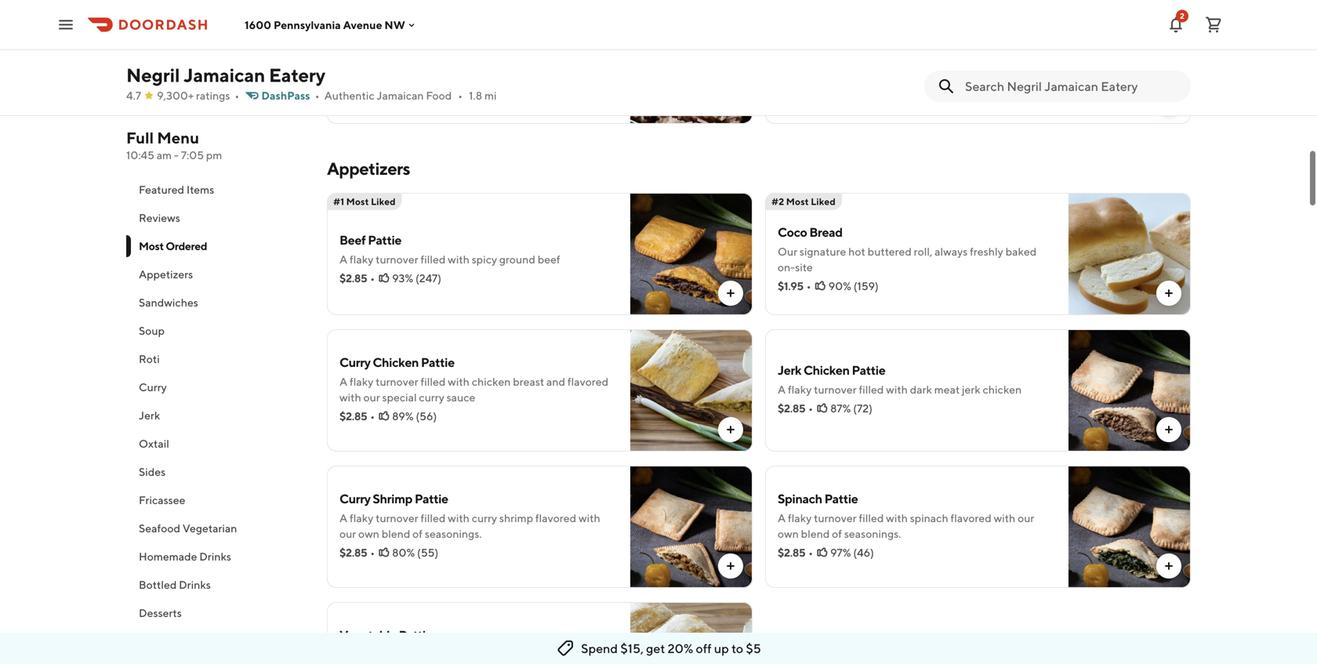 Task type: vqa. For each thing, say whether or not it's contained in the screenshot.


Task type: locate. For each thing, give the bounding box(es) containing it.
with right spinach
[[994, 512, 1016, 525]]

pattie up (72)
[[852, 363, 886, 378]]

up
[[714, 641, 729, 656]]

2 horizontal spatial most
[[787, 196, 809, 207]]

1 vertical spatial jerk
[[139, 409, 160, 422]]

turnover up 97% on the right of the page
[[814, 512, 857, 525]]

1 horizontal spatial jerk
[[778, 363, 802, 378]]

drinks down seafood vegetarian 'button'
[[199, 550, 231, 563]]

pattie inside curry chicken pattie a flaky turnover filled with chicken breast and flavored with our special curry sauce
[[421, 355, 455, 370]]

pm
[[206, 149, 222, 162]]

turnover up special
[[376, 375, 419, 388]]

of left the cabbage,
[[511, 648, 521, 661]]

site
[[796, 261, 813, 274]]

most right #2
[[787, 196, 809, 207]]

turnover inside curry chicken pattie a flaky turnover filled with chicken breast and flavored with our special curry sauce
[[376, 375, 419, 388]]

spend
[[581, 641, 618, 656]]

liked
[[371, 196, 396, 207], [811, 196, 836, 207]]

turnover up 87%
[[814, 383, 857, 396]]

0 horizontal spatial liked
[[371, 196, 396, 207]]

special
[[382, 391, 417, 404]]

1 vertical spatial drinks
[[179, 578, 211, 591]]

pattie inside beef pattie a flaky turnover filled with spicy ground beef
[[368, 233, 402, 247]]

1 vertical spatial signature
[[800, 245, 847, 258]]

with left shrimp
[[448, 512, 470, 525]]

1 liked from the left
[[371, 196, 396, 207]]

jerk inside jerk chicken pattie a flaky turnover filled with dark meat jerk chicken
[[778, 363, 802, 378]]

jerk
[[778, 363, 802, 378], [139, 409, 160, 422]]

1 horizontal spatial own
[[778, 527, 799, 540]]

filled inside beef pattie a flaky turnover filled with spicy ground beef
[[421, 253, 446, 266]]

and right breast
[[547, 375, 566, 388]]

add item to cart image
[[725, 287, 737, 300], [725, 424, 737, 436], [1163, 424, 1176, 436], [1163, 560, 1176, 573]]

1 vertical spatial jamaican
[[377, 89, 424, 102]]

1 horizontal spatial appetizers
[[327, 158, 410, 179]]

0 vertical spatial jerk
[[778, 363, 802, 378]]

curry button
[[126, 373, 308, 402]]

and up herbs,
[[394, 47, 413, 60]]

$2.85 • left 89%
[[340, 410, 375, 423]]

• right $1.95 at right top
[[807, 280, 812, 293]]

and left "onions"
[[376, 664, 395, 664]]

chicken for jerk
[[804, 363, 850, 378]]

with inside the vegetable pattie a flaky turnover filled with a blend of cabbage, broccoli, carrots and onions
[[448, 648, 470, 661]]

spinach
[[910, 512, 949, 525]]

jamaican down herbs,
[[377, 89, 424, 102]]

filled up (72)
[[859, 383, 884, 396]]

seasonings. up (55) at the bottom left of page
[[425, 527, 482, 540]]

curry inside button
[[139, 381, 167, 394]]

beef
[[340, 233, 366, 247]]

89%
[[392, 410, 414, 423]]

of inside spinach pattie a flaky turnover filled with spinach flavored with our own blend of seasonings.
[[832, 527, 842, 540]]

with left dark
[[886, 383, 908, 396]]

$2.85 left 89%
[[340, 410, 367, 423]]

• for 87% (72)
[[809, 402, 813, 415]]

2
[[1181, 11, 1185, 20]]

chicken inside curry chicken pattie a flaky turnover filled with chicken breast and flavored with our special curry sauce
[[373, 355, 419, 370]]

pattie inside curry shrimp pattie a flaky turnover filled with curry shrimp flavored with our own blend of seasonings.
[[415, 491, 448, 506]]

0 horizontal spatial seasonings.
[[425, 527, 482, 540]]

flaky inside beef pattie a flaky turnover filled with spicy ground beef
[[350, 253, 374, 266]]

liked up bread
[[811, 196, 836, 207]]

freshly
[[970, 245, 1004, 258]]

seasonings. up the (46) on the right bottom of the page
[[845, 527, 902, 540]]

filled up "onions"
[[421, 648, 446, 661]]

jamaican up ratings
[[184, 64, 265, 86]]

appetizers up the sandwiches
[[139, 268, 193, 281]]

curry chicken pattie a flaky turnover filled with chicken breast and flavored with our special curry sauce
[[340, 355, 609, 404]]

breast
[[513, 375, 545, 388]]

1 vertical spatial appetizers
[[139, 268, 193, 281]]

on-
[[778, 261, 796, 274]]

with up the spices,
[[475, 47, 497, 60]]

bottled drinks button
[[126, 571, 308, 599]]

1 vertical spatial curry
[[139, 381, 167, 394]]

(55)
[[417, 546, 439, 559]]

and up mi
[[478, 63, 497, 76]]

$2.85 left 97% on the right of the page
[[778, 546, 806, 559]]

$2.85 for curry shrimp pattie
[[340, 546, 367, 559]]

1 own from the left
[[358, 527, 380, 540]]

vegetable pattie a flaky turnover filled with a blend of cabbage, broccoli, carrots and onions
[[340, 628, 614, 664]]

$2.85 • left 80% at the left of the page
[[340, 546, 375, 559]]

0 horizontal spatial appetizers
[[139, 268, 193, 281]]

1 horizontal spatial of
[[511, 648, 521, 661]]

with
[[475, 47, 497, 60], [535, 63, 556, 76], [448, 253, 470, 266], [448, 375, 470, 388], [886, 383, 908, 396], [340, 391, 361, 404], [448, 512, 470, 525], [579, 512, 601, 525], [886, 512, 908, 525], [994, 512, 1016, 525], [448, 648, 470, 661]]

1600 pennsylvania avenue nw
[[245, 18, 405, 31]]

onions
[[397, 664, 430, 664]]

chicken for curry
[[373, 355, 419, 370]]

flaky
[[350, 253, 374, 266], [350, 375, 374, 388], [788, 383, 812, 396], [350, 512, 374, 525], [788, 512, 812, 525], [350, 648, 374, 661]]

curry
[[340, 355, 371, 370], [139, 381, 167, 394], [340, 491, 371, 506]]

0 vertical spatial curry
[[340, 355, 371, 370]]

turnover
[[376, 253, 419, 266], [376, 375, 419, 388], [814, 383, 857, 396], [376, 512, 419, 525], [814, 512, 857, 525], [376, 648, 419, 661]]

0 vertical spatial signature
[[340, 63, 386, 76]]

curry for curry shrimp pattie
[[340, 491, 371, 506]]

appetizers
[[327, 158, 410, 179], [139, 268, 193, 281]]

add item to cart image for a flaky turnover filled with chicken breast and flavored with our special curry sauce
[[725, 424, 737, 436]]

• for 90% (159)
[[807, 280, 812, 293]]

2 liked from the left
[[811, 196, 836, 207]]

authentic
[[324, 89, 375, 102]]

signature inside the coco bread our signature hot buttered roll, always freshly baked on-site
[[800, 245, 847, 258]]

1 vertical spatial curry
[[472, 512, 497, 525]]

chicken up the sauce
[[472, 375, 511, 388]]

1600 pennsylvania avenue nw button
[[245, 18, 418, 31]]

filled inside jerk chicken pattie a flaky turnover filled with dark meat jerk chicken
[[859, 383, 884, 396]]

filled
[[421, 253, 446, 266], [421, 375, 446, 388], [859, 383, 884, 396], [421, 512, 446, 525], [859, 512, 884, 525], [421, 648, 446, 661]]

buttered
[[868, 245, 912, 258]]

$1.95
[[778, 280, 804, 293]]

off
[[696, 641, 712, 656]]

$2.85 • for curry shrimp pattie
[[340, 546, 375, 559]]

own inside curry shrimp pattie a flaky turnover filled with curry shrimp flavored with our own blend of seasonings.
[[358, 527, 380, 540]]

notification bell image
[[1167, 15, 1186, 34]]

most down reviews
[[139, 240, 164, 253]]

chicken right jerk
[[983, 383, 1022, 396]]

1 horizontal spatial seasonings.
[[845, 527, 902, 540]]

80%
[[392, 546, 415, 559]]

shrimp
[[373, 491, 413, 506]]

appetizers button
[[126, 260, 308, 289]]

turnover down shrimp
[[376, 512, 419, 525]]

most for beef
[[346, 196, 369, 207]]

Item Search search field
[[966, 78, 1179, 95]]

1 horizontal spatial chicken
[[804, 363, 850, 378]]

0 horizontal spatial blend
[[382, 527, 411, 540]]

97%
[[831, 546, 851, 559]]

1 horizontal spatial curry
[[472, 512, 497, 525]]

(56)
[[416, 410, 437, 423]]

jerk for jerk chicken pattie a flaky turnover filled with dark meat jerk chicken
[[778, 363, 802, 378]]

0 vertical spatial jamaican
[[184, 64, 265, 86]]

flavored right breast
[[568, 375, 609, 388]]

0 items, open order cart image
[[1205, 15, 1224, 34]]

pattie inside jerk chicken pattie a flaky turnover filled with dark meat jerk chicken
[[852, 363, 886, 378]]

most
[[346, 196, 369, 207], [787, 196, 809, 207], [139, 240, 164, 253]]

curry
[[419, 391, 445, 404], [472, 512, 497, 525]]

sandwiches
[[139, 296, 198, 309]]

filled up (56)
[[421, 375, 446, 388]]

2 vertical spatial curry
[[340, 491, 371, 506]]

jerk chicken pattie a flaky turnover filled with dark meat jerk chicken
[[778, 363, 1022, 396]]

• left 1.8
[[458, 89, 463, 102]]

sandwiches button
[[126, 289, 308, 317]]

and inside the vegetable pattie a flaky turnover filled with a blend of cabbage, broccoli, carrots and onions
[[376, 664, 395, 664]]

pattie up "onions"
[[399, 628, 433, 643]]

signature down red
[[340, 63, 386, 76]]

1 seasonings. from the left
[[425, 527, 482, 540]]

am
[[157, 149, 172, 162]]

turnover inside jerk chicken pattie a flaky turnover filled with dark meat jerk chicken
[[814, 383, 857, 396]]

1 horizontal spatial most
[[346, 196, 369, 207]]

filled up the (46) on the right bottom of the page
[[859, 512, 884, 525]]

• left 87%
[[809, 402, 813, 415]]

filled up (247)
[[421, 253, 446, 266]]

liked for pattie
[[371, 196, 396, 207]]

0 horizontal spatial chicken
[[472, 375, 511, 388]]

authentic jamaican food • 1.8 mi
[[324, 89, 497, 102]]

2 horizontal spatial blend
[[801, 527, 830, 540]]

ordered
[[166, 240, 207, 253]]

flaky inside spinach pattie a flaky turnover filled with spinach flavored with our own blend of seasonings.
[[788, 512, 812, 525]]

• left 80% at the left of the page
[[370, 546, 375, 559]]

2 vertical spatial add item to cart image
[[725, 560, 737, 573]]

filled inside the vegetable pattie a flaky turnover filled with a blend of cabbage, broccoli, carrots and onions
[[421, 648, 446, 661]]

curry up (56)
[[419, 391, 445, 404]]

seafood vegetarian
[[139, 522, 237, 535]]

$1.95 •
[[778, 280, 812, 293]]

spicy
[[472, 253, 497, 266]]

chicken up special
[[373, 355, 419, 370]]

negril jamaican eatery
[[126, 64, 326, 86]]

our
[[778, 245, 798, 258]]

$2.85 left 80% at the left of the page
[[340, 546, 367, 559]]

flaky inside the vegetable pattie a flaky turnover filled with a blend of cabbage, broccoli, carrots and onions
[[350, 648, 374, 661]]

a inside curry shrimp pattie a flaky turnover filled with curry shrimp flavored with our own blend of seasonings.
[[340, 512, 348, 525]]

• left 97% on the right of the page
[[809, 546, 813, 559]]

with left a
[[448, 648, 470, 661]]

1 vertical spatial add item to cart image
[[1163, 287, 1176, 300]]

flaky inside curry shrimp pattie a flaky turnover filled with curry shrimp flavored with our own blend of seasonings.
[[350, 512, 374, 525]]

a
[[340, 253, 348, 266], [340, 375, 348, 388], [778, 383, 786, 396], [340, 512, 348, 525], [778, 512, 786, 525], [340, 648, 348, 661]]

a inside jerk chicken pattie a flaky turnover filled with dark meat jerk chicken
[[778, 383, 786, 396]]

0 horizontal spatial of
[[413, 527, 423, 540]]

add item to cart image for a flaky turnover filled with spinach flavored with our own blend of seasonings.
[[1163, 560, 1176, 573]]

blend down spinach
[[801, 527, 830, 540]]

curry inside curry shrimp pattie a flaky turnover filled with curry shrimp flavored with our own blend of seasonings.
[[340, 491, 371, 506]]

menu
[[157, 129, 199, 147]]

$2.85 • left 97% on the right of the page
[[778, 546, 813, 559]]

1 horizontal spatial chicken
[[983, 383, 1022, 396]]

0 vertical spatial drinks
[[199, 550, 231, 563]]

drinks down "homemade drinks"
[[179, 578, 211, 591]]

• for 97% (46)
[[809, 546, 813, 559]]

0 horizontal spatial signature
[[340, 63, 386, 76]]

liked for bread
[[811, 196, 836, 207]]

1 horizontal spatial signature
[[800, 245, 847, 258]]

own inside spinach pattie a flaky turnover filled with spinach flavored with our own blend of seasonings.
[[778, 527, 799, 540]]

jerk chicken pattie image
[[1069, 329, 1191, 452]]

1 horizontal spatial blend
[[480, 648, 509, 661]]

of up '80% (55)'
[[413, 527, 423, 540]]

89% (56)
[[392, 410, 437, 423]]

rice & peas red beans and rice cooked with coconut milk, our signature herbs, and spices, and served with cabbage. $4.50
[[340, 27, 604, 95]]

• left 93%
[[370, 272, 375, 285]]

flavored right shrimp
[[536, 512, 577, 525]]

0 horizontal spatial jamaican
[[184, 64, 265, 86]]

liked right #1
[[371, 196, 396, 207]]

turnover up "onions"
[[376, 648, 419, 661]]

$2.85 • left 87%
[[778, 402, 813, 415]]

add item to cart image
[[1163, 96, 1176, 108], [1163, 287, 1176, 300], [725, 560, 737, 573]]

pattie right spinach
[[825, 491, 858, 506]]

curry chicken pattie image
[[631, 329, 753, 452]]

$2.85 • down beef
[[340, 272, 375, 285]]

2 own from the left
[[778, 527, 799, 540]]

to
[[732, 641, 744, 656]]

• for 93% (247)
[[370, 272, 375, 285]]

1 horizontal spatial jamaican
[[377, 89, 424, 102]]

nw
[[385, 18, 405, 31]]

pattie right shrimp
[[415, 491, 448, 506]]

jerk inside button
[[139, 409, 160, 422]]

drinks inside 'button'
[[179, 578, 211, 591]]

jamaican for negril
[[184, 64, 265, 86]]

signature inside the "rice & peas red beans and rice cooked with coconut milk, our signature herbs, and spices, and served with cabbage. $4.50"
[[340, 63, 386, 76]]

of
[[413, 527, 423, 540], [832, 527, 842, 540], [511, 648, 521, 661]]

chicken inside jerk chicken pattie a flaky turnover filled with dark meat jerk chicken
[[804, 363, 850, 378]]

pennsylvania
[[274, 18, 341, 31]]

turnover up 93%
[[376, 253, 419, 266]]

drinks inside button
[[199, 550, 231, 563]]

$2.85 for spinach pattie
[[778, 546, 806, 559]]

homemade drinks
[[139, 550, 231, 563]]

0 horizontal spatial jerk
[[139, 409, 160, 422]]

• left 89%
[[370, 410, 375, 423]]

93%
[[392, 272, 413, 285]]

get
[[646, 641, 665, 656]]

#2 most liked
[[772, 196, 836, 207]]

0 horizontal spatial curry
[[419, 391, 445, 404]]

dashpass
[[261, 89, 310, 102]]

with left spicy
[[448, 253, 470, 266]]

most right #1
[[346, 196, 369, 207]]

pattie up the sauce
[[421, 355, 455, 370]]

0 horizontal spatial chicken
[[373, 355, 419, 370]]

filled up (55) at the bottom left of page
[[421, 512, 446, 525]]

signature down bread
[[800, 245, 847, 258]]

flavored
[[568, 375, 609, 388], [536, 512, 577, 525], [951, 512, 992, 525]]

drinks for homemade drinks
[[199, 550, 231, 563]]

featured items
[[139, 183, 214, 196]]

own down shrimp
[[358, 527, 380, 540]]

(46)
[[854, 546, 874, 559]]

curry left shrimp
[[472, 512, 497, 525]]

2 seasonings. from the left
[[845, 527, 902, 540]]

blend
[[382, 527, 411, 540], [801, 527, 830, 540], [480, 648, 509, 661]]

• down eatery
[[315, 89, 320, 102]]

chicken up 87%
[[804, 363, 850, 378]]

and inside curry chicken pattie a flaky turnover filled with chicken breast and flavored with our special curry sauce
[[547, 375, 566, 388]]

2 horizontal spatial of
[[832, 527, 842, 540]]

0 vertical spatial appetizers
[[327, 158, 410, 179]]

vegetable
[[340, 628, 397, 643]]

of up 97% on the right of the page
[[832, 527, 842, 540]]

appetizers up #1 most liked
[[327, 158, 410, 179]]

flaky inside jerk chicken pattie a flaky turnover filled with dark meat jerk chicken
[[788, 383, 812, 396]]

pattie right beef
[[368, 233, 402, 247]]

1 horizontal spatial liked
[[811, 196, 836, 207]]

seafood vegetarian button
[[126, 515, 308, 543]]

$2.85 left 87%
[[778, 402, 806, 415]]

spinach pattie a flaky turnover filled with spinach flavored with our own blend of seasonings.
[[778, 491, 1035, 540]]

drinks for bottled drinks
[[179, 578, 211, 591]]

blend up 80% at the left of the page
[[382, 527, 411, 540]]

0 vertical spatial curry
[[419, 391, 445, 404]]

flavored right spinach
[[951, 512, 992, 525]]

curry inside curry chicken pattie a flaky turnover filled with chicken breast and flavored with our special curry sauce
[[340, 355, 371, 370]]

blend right a
[[480, 648, 509, 661]]

• down "negril jamaican eatery"
[[235, 89, 239, 102]]

own down spinach
[[778, 527, 799, 540]]

0 horizontal spatial own
[[358, 527, 380, 540]]



Task type: describe. For each thing, give the bounding box(es) containing it.
• for 80% (55)
[[370, 546, 375, 559]]

$2.85 • for jerk chicken pattie
[[778, 402, 813, 415]]

$2.85 • for spinach pattie
[[778, 546, 813, 559]]

with down milk,
[[535, 63, 556, 76]]

flavored inside curry shrimp pattie a flaky turnover filled with curry shrimp flavored with our own blend of seasonings.
[[536, 512, 577, 525]]

#1
[[333, 196, 344, 207]]

0 horizontal spatial most
[[139, 240, 164, 253]]

pattie inside spinach pattie a flaky turnover filled with spinach flavored with our own blend of seasonings.
[[825, 491, 858, 506]]

shrimp
[[500, 512, 533, 525]]

$2.85 for jerk chicken pattie
[[778, 402, 806, 415]]

mi
[[485, 89, 497, 102]]

featured items button
[[126, 176, 308, 204]]

cooked
[[436, 47, 473, 60]]

filled inside curry chicken pattie a flaky turnover filled with chicken breast and flavored with our special curry sauce
[[421, 375, 446, 388]]

chicken inside jerk chicken pattie a flaky turnover filled with dark meat jerk chicken
[[983, 383, 1022, 396]]

plantain
[[809, 35, 855, 50]]

10:45
[[126, 149, 154, 162]]

fricassee
[[139, 494, 185, 507]]

filled inside spinach pattie a flaky turnover filled with spinach flavored with our own blend of seasonings.
[[859, 512, 884, 525]]

9,300+ ratings •
[[157, 89, 239, 102]]

beef pattie a flaky turnover filled with spicy ground beef
[[340, 233, 561, 266]]

a inside curry chicken pattie a flaky turnover filled with chicken breast and flavored with our special curry sauce
[[340, 375, 348, 388]]

served
[[499, 63, 532, 76]]

fried
[[778, 35, 807, 50]]

full
[[126, 129, 154, 147]]

meat
[[935, 383, 960, 396]]

most for coco
[[787, 196, 809, 207]]

baked
[[1006, 245, 1037, 258]]

#2
[[772, 196, 785, 207]]

a inside spinach pattie a flaky turnover filled with spinach flavored with our own blend of seasonings.
[[778, 512, 786, 525]]

turnover inside the vegetable pattie a flaky turnover filled with a blend of cabbage, broccoli, carrots and onions
[[376, 648, 419, 661]]

beef
[[538, 253, 561, 266]]

with inside beef pattie a flaky turnover filled with spicy ground beef
[[448, 253, 470, 266]]

curry shrimp pattie image
[[631, 466, 753, 588]]

blend inside the vegetable pattie a flaky turnover filled with a blend of cabbage, broccoli, carrots and onions
[[480, 648, 509, 661]]

spinach
[[778, 491, 823, 506]]

items
[[187, 183, 214, 196]]

• for 89% (56)
[[370, 410, 375, 423]]

add item to cart image for a flaky turnover filled with dark meat jerk chicken
[[1163, 424, 1176, 436]]

$4.50
[[340, 82, 369, 95]]

sides button
[[126, 458, 308, 486]]

sauce
[[447, 391, 476, 404]]

fried plantain
[[778, 35, 855, 50]]

seasonings. inside spinach pattie a flaky turnover filled with spinach flavored with our own blend of seasonings.
[[845, 527, 902, 540]]

with left spinach
[[886, 512, 908, 525]]

curry shrimp pattie a flaky turnover filled with curry shrimp flavored with our own blend of seasonings.
[[340, 491, 601, 540]]

$5
[[746, 641, 761, 656]]

7:05
[[181, 149, 204, 162]]

(72)
[[854, 402, 873, 415]]

of inside curry shrimp pattie a flaky turnover filled with curry shrimp flavored with our own blend of seasonings.
[[413, 527, 423, 540]]

#1 most liked
[[333, 196, 396, 207]]

dark
[[910, 383, 933, 396]]

homemade
[[139, 550, 197, 563]]

vegetable pattie image
[[631, 602, 753, 664]]

with left special
[[340, 391, 361, 404]]

with up the sauce
[[448, 375, 470, 388]]

blend inside spinach pattie a flaky turnover filled with spinach flavored with our own blend of seasonings.
[[801, 527, 830, 540]]

-
[[174, 149, 179, 162]]

our inside curry chicken pattie a flaky turnover filled with chicken breast and flavored with our special curry sauce
[[364, 391, 380, 404]]

a inside the vegetable pattie a flaky turnover filled with a blend of cabbage, broccoli, carrots and onions
[[340, 648, 348, 661]]

flavored inside spinach pattie a flaky turnover filled with spinach flavored with our own blend of seasonings.
[[951, 512, 992, 525]]

add item to cart image for beef pattie
[[725, 287, 737, 300]]

add item to cart image for a flaky turnover filled with curry shrimp flavored with our own blend of seasonings.
[[725, 560, 737, 573]]

our inside spinach pattie a flaky turnover filled with spinach flavored with our own blend of seasonings.
[[1018, 512, 1035, 525]]

87%
[[831, 402, 851, 415]]

pattie inside the vegetable pattie a flaky turnover filled with a blend of cabbage, broccoli, carrots and onions
[[399, 628, 433, 643]]

curry inside curry shrimp pattie a flaky turnover filled with curry shrimp flavored with our own blend of seasonings.
[[472, 512, 497, 525]]

filled inside curry shrimp pattie a flaky turnover filled with curry shrimp flavored with our own blend of seasonings.
[[421, 512, 446, 525]]

flavored inside curry chicken pattie a flaky turnover filled with chicken breast and flavored with our special curry sauce
[[568, 375, 609, 388]]

bottled drinks
[[139, 578, 211, 591]]

fricassee button
[[126, 486, 308, 515]]

turnover inside beef pattie a flaky turnover filled with spicy ground beef
[[376, 253, 419, 266]]

jerk button
[[126, 402, 308, 430]]

with right shrimp
[[579, 512, 601, 525]]

soup button
[[126, 317, 308, 345]]

desserts button
[[126, 599, 308, 627]]

and down rice
[[421, 63, 440, 76]]

coco bread image
[[1069, 193, 1191, 315]]

jerk
[[962, 383, 981, 396]]

turnover inside curry shrimp pattie a flaky turnover filled with curry shrimp flavored with our own blend of seasonings.
[[376, 512, 419, 525]]

1.8
[[469, 89, 482, 102]]

cabbage.
[[559, 63, 604, 76]]

$2.85 down beef
[[340, 272, 367, 285]]

sides
[[139, 466, 166, 478]]

reviews
[[139, 211, 180, 224]]

add item to cart image for coco bread
[[1163, 287, 1176, 300]]

97% (46)
[[831, 546, 874, 559]]

broccoli,
[[571, 648, 614, 661]]

jamaican for authentic
[[377, 89, 424, 102]]

appetizers inside "button"
[[139, 268, 193, 281]]

1600
[[245, 18, 271, 31]]

roti
[[139, 353, 160, 366]]

jerk for jerk
[[139, 409, 160, 422]]

&
[[367, 27, 374, 42]]

of inside the vegetable pattie a flaky turnover filled with a blend of cabbage, broccoli, carrots and onions
[[511, 648, 521, 661]]

coconut
[[499, 47, 540, 60]]

$2.85 for curry chicken pattie
[[340, 410, 367, 423]]

turnover inside spinach pattie a flaky turnover filled with spinach flavored with our own blend of seasonings.
[[814, 512, 857, 525]]

rice
[[340, 27, 364, 42]]

spend $15, get 20% off up to $5
[[581, 641, 761, 656]]

negril
[[126, 64, 180, 86]]

soup
[[139, 324, 165, 337]]

chicken inside curry chicken pattie a flaky turnover filled with chicken breast and flavored with our special curry sauce
[[472, 375, 511, 388]]

carrots
[[340, 664, 374, 664]]

curry inside curry chicken pattie a flaky turnover filled with chicken breast and flavored with our special curry sauce
[[419, 391, 445, 404]]

80% (55)
[[392, 546, 439, 559]]

4.7
[[126, 89, 141, 102]]

bottled
[[139, 578, 177, 591]]

(247)
[[416, 272, 442, 285]]

seasonings. inside curry shrimp pattie a flaky turnover filled with curry shrimp flavored with our own blend of seasonings.
[[425, 527, 482, 540]]

cabbage,
[[523, 648, 569, 661]]

beef pattie image
[[631, 193, 753, 315]]

$2.85 • for curry chicken pattie
[[340, 410, 375, 423]]

with inside jerk chicken pattie a flaky turnover filled with dark meat jerk chicken
[[886, 383, 908, 396]]

0 vertical spatial add item to cart image
[[1163, 96, 1176, 108]]

flaky inside curry chicken pattie a flaky turnover filled with chicken breast and flavored with our special curry sauce
[[350, 375, 374, 388]]

spinach pattie image
[[1069, 466, 1191, 588]]

eatery
[[269, 64, 326, 86]]

roti button
[[126, 345, 308, 373]]

our inside the "rice & peas red beans and rice cooked with coconut milk, our signature herbs, and spices, and served with cabbage. $4.50"
[[568, 47, 585, 60]]

blend inside curry shrimp pattie a flaky turnover filled with curry shrimp flavored with our own blend of seasonings.
[[382, 527, 411, 540]]

open menu image
[[56, 15, 75, 34]]

red
[[340, 47, 360, 60]]

(159)
[[854, 280, 879, 293]]

curry for curry chicken pattie
[[340, 355, 371, 370]]

vegetarian
[[183, 522, 237, 535]]

our inside curry shrimp pattie a flaky turnover filled with curry shrimp flavored with our own blend of seasonings.
[[340, 527, 356, 540]]

hot
[[849, 245, 866, 258]]

9,300+
[[157, 89, 194, 102]]

93% (247)
[[392, 272, 442, 285]]

a inside beef pattie a flaky turnover filled with spicy ground beef
[[340, 253, 348, 266]]

roll,
[[914, 245, 933, 258]]

reviews button
[[126, 204, 308, 232]]

ground
[[500, 253, 536, 266]]

oxtail button
[[126, 430, 308, 458]]

rice & peas image
[[631, 2, 753, 124]]

$15,
[[621, 641, 644, 656]]



